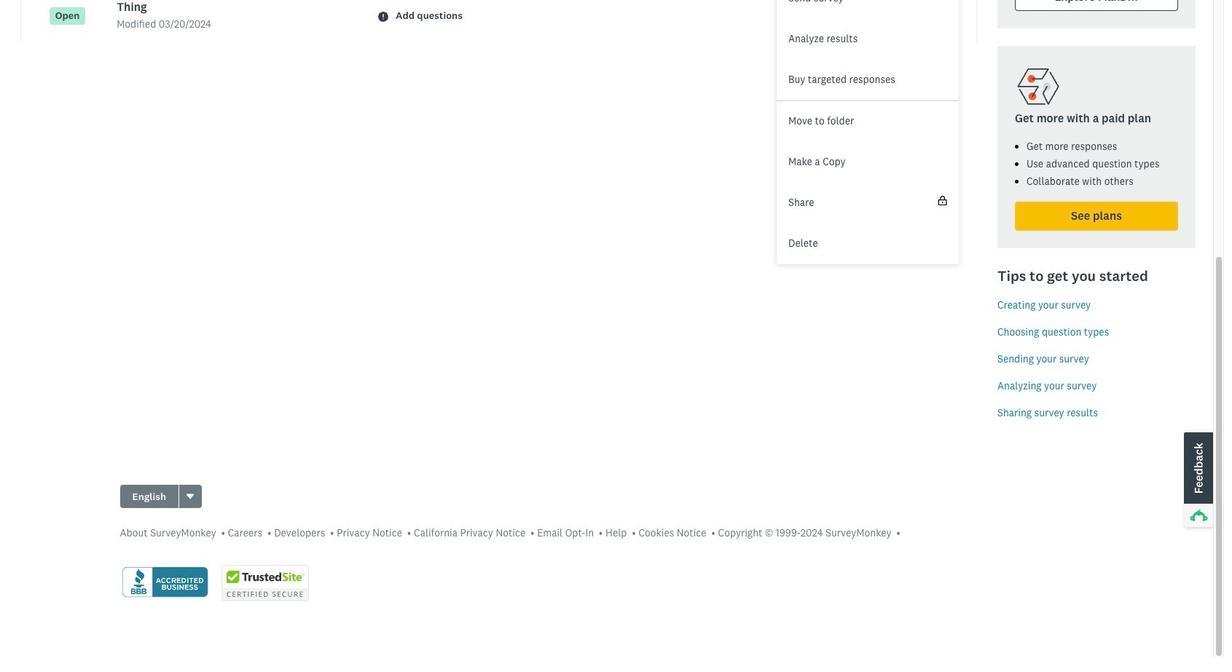 Task type: vqa. For each thing, say whether or not it's contained in the screenshot.
Grid icon
no



Task type: describe. For each thing, give the bounding box(es) containing it.
2 this is a paid feature image from the left
[[938, 196, 947, 206]]

response based pricing icon image
[[1015, 63, 1062, 110]]

warning image
[[378, 11, 388, 21]]



Task type: locate. For each thing, give the bounding box(es) containing it.
trustedsite helps keep you safe from identity theft, credit card fraud, spyware, spam, viruses and online scams image
[[221, 565, 309, 602]]

language dropdown image
[[185, 492, 195, 502]]

1 this is a paid feature image from the left
[[937, 196, 947, 206]]

click to verify bbb accreditation and to see a bbb report. image
[[120, 566, 209, 601]]

group
[[120, 485, 202, 509]]

this is a paid feature image
[[937, 196, 947, 206], [938, 196, 947, 206]]

language dropdown image
[[186, 494, 194, 499]]



